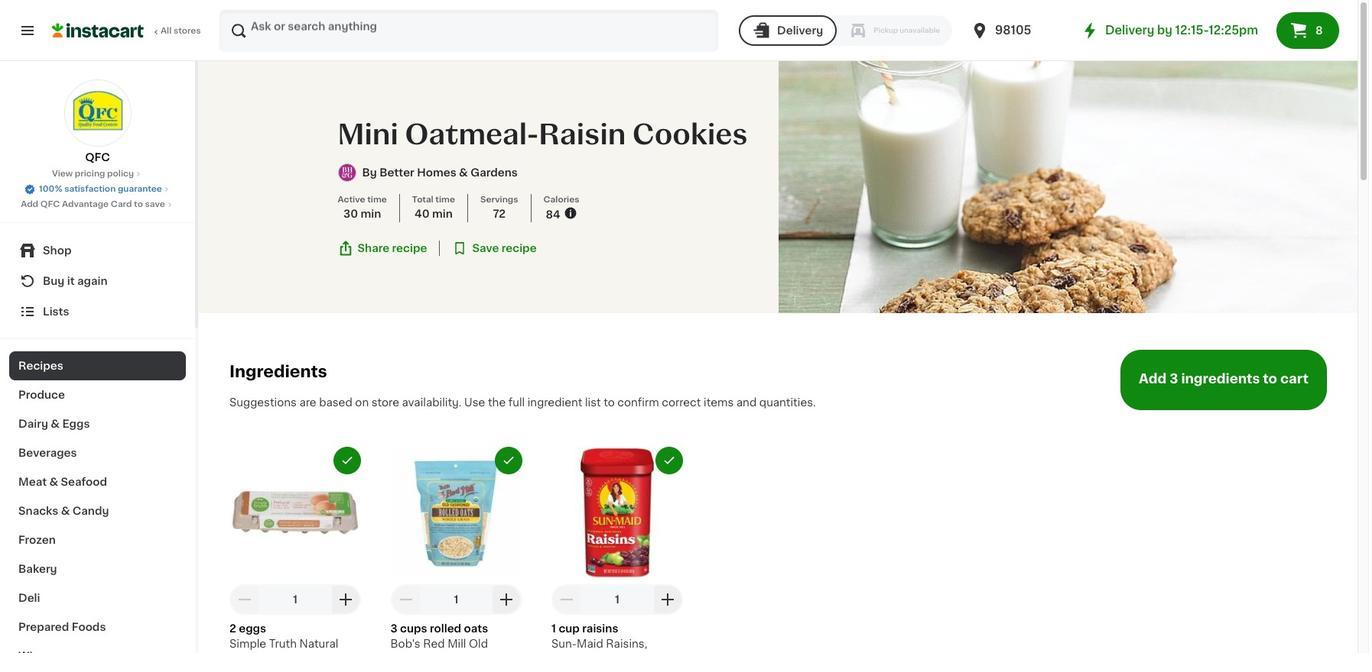 Task type: describe. For each thing, give the bounding box(es) containing it.
decrement quantity image for eggs
[[236, 591, 254, 609]]

2 product group from the left
[[390, 447, 522, 654]]

3 inside 3 cups rolled oats bob's red mill old
[[390, 624, 398, 635]]

& right the homes
[[459, 167, 468, 178]]

100%
[[39, 185, 62, 194]]

bob's
[[390, 639, 420, 650]]

use
[[464, 398, 485, 408]]

recipes
[[18, 361, 63, 372]]

the
[[488, 398, 506, 408]]

mini oatmeal-raisin cookies image
[[778, 61, 1358, 314]]

raisins
[[582, 624, 618, 635]]

active time 30 min
[[338, 196, 387, 219]]

1 for raisins
[[615, 595, 620, 606]]

store
[[372, 398, 399, 408]]

eggs
[[62, 419, 90, 430]]

homes
[[417, 167, 456, 178]]

2
[[229, 624, 236, 635]]

1 horizontal spatial qfc
[[85, 152, 110, 163]]

to inside button
[[1263, 374, 1277, 386]]

qfc link
[[64, 80, 131, 165]]

add 3 ingredients to cart
[[1139, 374, 1309, 386]]

share
[[358, 243, 389, 254]]

suggestions are based on store availability. use the full ingredient list to confirm correct items and quantities.
[[229, 398, 816, 408]]

1 for rolled
[[454, 595, 459, 606]]

unselect item image for 3 cups rolled oats bob's red mill old
[[501, 454, 515, 468]]

40
[[415, 209, 430, 219]]

on
[[355, 398, 369, 408]]

it
[[67, 276, 75, 287]]

3 inside add 3 ingredients to cart button
[[1170, 374, 1178, 386]]

confirm
[[617, 398, 659, 408]]

lists link
[[9, 297, 186, 327]]

total
[[412, 196, 433, 204]]

full
[[508, 398, 525, 408]]

based
[[319, 398, 352, 408]]

snacks
[[18, 506, 58, 517]]

cookies
[[633, 121, 748, 148]]

min for 40 min
[[432, 209, 453, 219]]

produce
[[18, 390, 65, 401]]

view pricing policy
[[52, 170, 134, 178]]

decrement quantity image
[[558, 591, 576, 609]]

2 eggs simple truth natural
[[229, 624, 338, 654]]

buy it again link
[[9, 266, 186, 297]]

by
[[362, 167, 377, 178]]

save recipe button
[[452, 241, 537, 256]]

& for candy
[[61, 506, 70, 517]]

1 product group from the left
[[229, 447, 361, 654]]

servings 72
[[480, 196, 518, 219]]

delivery for delivery
[[777, 25, 823, 36]]

mini
[[338, 121, 398, 148]]

8 button
[[1277, 12, 1339, 49]]

1 vertical spatial qfc
[[40, 200, 60, 209]]

add qfc advantage card to save link
[[21, 199, 174, 211]]

lists
[[43, 307, 69, 317]]

active
[[338, 196, 365, 204]]

sun-
[[551, 639, 577, 650]]

12:25pm
[[1209, 24, 1258, 36]]

30
[[343, 209, 358, 219]]

oatmeal-
[[405, 121, 539, 148]]

guarantee
[[118, 185, 162, 194]]

98105 button
[[971, 9, 1062, 52]]

recipes link
[[9, 352, 186, 381]]

again
[[77, 276, 108, 287]]

qfc logo image
[[64, 80, 131, 147]]

98105
[[995, 24, 1031, 36]]

servings
[[480, 196, 518, 204]]

candy
[[72, 506, 109, 517]]

0 vertical spatial to
[[134, 200, 143, 209]]

seafood
[[61, 477, 107, 488]]

items
[[704, 398, 734, 408]]

quantities.
[[759, 398, 816, 408]]

increment quantity image for 1 cup raisins sun-maid raisins,
[[659, 591, 677, 609]]

by better homes & gardens
[[362, 167, 518, 178]]

beverages link
[[9, 439, 186, 468]]

& for eggs
[[51, 419, 60, 430]]

eggs
[[239, 624, 266, 635]]

shop
[[43, 246, 71, 256]]

dairy & eggs link
[[9, 410, 186, 439]]

simple
[[229, 639, 266, 650]]

satisfaction
[[64, 185, 116, 194]]

raisin
[[539, 121, 626, 148]]



Task type: locate. For each thing, give the bounding box(es) containing it.
product group
[[229, 447, 361, 654], [390, 447, 522, 654], [551, 447, 683, 654]]

gardens
[[471, 167, 518, 178]]

min
[[361, 209, 381, 219], [432, 209, 453, 219]]

list
[[585, 398, 601, 408]]

snacks & candy link
[[9, 497, 186, 526]]

2 min from the left
[[432, 209, 453, 219]]

by
[[1157, 24, 1172, 36]]

decrement quantity image for cups
[[397, 591, 415, 609]]

delivery inside button
[[777, 25, 823, 36]]

0 horizontal spatial to
[[134, 200, 143, 209]]

0 vertical spatial add
[[21, 200, 38, 209]]

2 decrement quantity image from the left
[[397, 591, 415, 609]]

0 vertical spatial 3
[[1170, 374, 1178, 386]]

0 horizontal spatial qfc
[[40, 200, 60, 209]]

and
[[736, 398, 757, 408]]

1 left cup
[[551, 624, 556, 635]]

delivery for delivery by 12:15-12:25pm
[[1105, 24, 1155, 36]]

share recipe
[[358, 243, 427, 254]]

to down guarantee
[[134, 200, 143, 209]]

3
[[1170, 374, 1178, 386], [390, 624, 398, 635]]

2 time from the left
[[435, 196, 455, 204]]

truth
[[269, 639, 297, 650]]

1
[[293, 595, 298, 606], [454, 595, 459, 606], [615, 595, 620, 606], [551, 624, 556, 635]]

min right 30
[[361, 209, 381, 219]]

qfc up view pricing policy link
[[85, 152, 110, 163]]

2 recipe from the left
[[502, 243, 537, 254]]

card
[[111, 200, 132, 209]]

meat & seafood link
[[9, 468, 186, 497]]

delivery by 12:15-12:25pm link
[[1081, 21, 1258, 40]]

delivery
[[1105, 24, 1155, 36], [777, 25, 823, 36]]

correct
[[662, 398, 701, 408]]

recipe right share
[[392, 243, 427, 254]]

1 horizontal spatial decrement quantity image
[[397, 591, 415, 609]]

suggestions
[[229, 398, 297, 408]]

increment quantity image up natural
[[337, 591, 355, 609]]

decrement quantity image
[[236, 591, 254, 609], [397, 591, 415, 609]]

min inside 'active time 30 min'
[[361, 209, 381, 219]]

rolled
[[430, 624, 461, 635]]

add for add qfc advantage card to save
[[21, 200, 38, 209]]

1 up rolled
[[454, 595, 459, 606]]

bakery link
[[9, 555, 186, 584]]

add left ingredients
[[1139, 374, 1167, 386]]

recipe inside button
[[392, 243, 427, 254]]

min for 30 min
[[361, 209, 381, 219]]

service type group
[[739, 15, 952, 46]]

time for 40 min
[[435, 196, 455, 204]]

1 horizontal spatial add
[[1139, 374, 1167, 386]]

red
[[423, 639, 445, 650]]

100% satisfaction guarantee button
[[24, 181, 171, 196]]

instacart logo image
[[52, 21, 144, 40]]

1 inside 1 cup raisins sun-maid raisins,
[[551, 624, 556, 635]]

ingredients
[[1181, 374, 1260, 386]]

1 horizontal spatial increment quantity image
[[659, 591, 677, 609]]

increment quantity image for 2 eggs simple truth natural
[[337, 591, 355, 609]]

3 product group from the left
[[551, 447, 683, 654]]

1 decrement quantity image from the left
[[236, 591, 254, 609]]

None search field
[[219, 9, 719, 52]]

increment quantity image
[[337, 591, 355, 609], [659, 591, 677, 609]]

time
[[367, 196, 387, 204], [435, 196, 455, 204]]

better
[[380, 167, 414, 178]]

& for seafood
[[49, 477, 58, 488]]

cart
[[1280, 374, 1309, 386]]

1 horizontal spatial recipe
[[502, 243, 537, 254]]

2 horizontal spatial product group
[[551, 447, 683, 654]]

0 vertical spatial qfc
[[85, 152, 110, 163]]

decrement quantity image up cups
[[397, 591, 415, 609]]

add
[[21, 200, 38, 209], [1139, 374, 1167, 386]]

2 vertical spatial to
[[604, 398, 615, 408]]

increment quantity image up 1 cup raisins sun-maid raisins,
[[659, 591, 677, 609]]

decrement quantity image up eggs
[[236, 591, 254, 609]]

0 horizontal spatial product group
[[229, 447, 361, 654]]

maid
[[577, 639, 603, 650]]

0 horizontal spatial min
[[361, 209, 381, 219]]

0 horizontal spatial 3
[[390, 624, 398, 635]]

deli link
[[9, 584, 186, 613]]

1 vertical spatial add
[[1139, 374, 1167, 386]]

ingredients
[[229, 364, 327, 380]]

1 horizontal spatial unselect item image
[[662, 454, 676, 468]]

add qfc advantage card to save
[[21, 200, 165, 209]]

view
[[52, 170, 73, 178]]

1 horizontal spatial time
[[435, 196, 455, 204]]

1 up 2 eggs simple truth natural
[[293, 595, 298, 606]]

1 horizontal spatial product group
[[390, 447, 522, 654]]

unselect item image
[[340, 454, 354, 468]]

& left candy
[[61, 506, 70, 517]]

produce link
[[9, 381, 186, 410]]

policy
[[107, 170, 134, 178]]

0 horizontal spatial increment quantity image
[[337, 591, 355, 609]]

1 horizontal spatial to
[[604, 398, 615, 408]]

meat & seafood
[[18, 477, 107, 488]]

Search field
[[220, 11, 718, 50]]

are
[[299, 398, 316, 408]]

save
[[472, 243, 499, 254]]

0 horizontal spatial decrement quantity image
[[236, 591, 254, 609]]

time for 30 min
[[367, 196, 387, 204]]

12:15-
[[1175, 24, 1209, 36]]

8
[[1316, 25, 1323, 36]]

time inside 'active time 30 min'
[[367, 196, 387, 204]]

0 horizontal spatial recipe
[[392, 243, 427, 254]]

recipe
[[392, 243, 427, 254], [502, 243, 537, 254]]

total time 40 min
[[412, 196, 455, 219]]

to
[[134, 200, 143, 209], [1263, 374, 1277, 386], [604, 398, 615, 408]]

recipe right the save at left top
[[502, 243, 537, 254]]

time inside total time 40 min
[[435, 196, 455, 204]]

to right list
[[604, 398, 615, 408]]

prepared
[[18, 623, 69, 633]]

1 vertical spatial 3
[[390, 624, 398, 635]]

to left cart on the right bottom of page
[[1263, 374, 1277, 386]]

mill
[[448, 639, 466, 650]]

unselect item image for 1 cup raisins sun-maid raisins,
[[662, 454, 676, 468]]

0 horizontal spatial add
[[21, 200, 38, 209]]

1 unselect item image from the left
[[501, 454, 515, 468]]

3 left ingredients
[[1170, 374, 1178, 386]]

unselect item image down correct
[[662, 454, 676, 468]]

cup
[[559, 624, 580, 635]]

2 unselect item image from the left
[[662, 454, 676, 468]]

recipe for save recipe
[[502, 243, 537, 254]]

unselect item image down full
[[501, 454, 515, 468]]

old
[[469, 639, 488, 650]]

unselect item image
[[501, 454, 515, 468], [662, 454, 676, 468]]

1 for simple
[[293, 595, 298, 606]]

3 up bob's at the left of page
[[390, 624, 398, 635]]

& right meat
[[49, 477, 58, 488]]

add for add 3 ingredients to cart
[[1139, 374, 1167, 386]]

all
[[161, 27, 172, 35]]

cups
[[400, 624, 427, 635]]

snacks & candy
[[18, 506, 109, 517]]

add left advantage
[[21, 200, 38, 209]]

qfc down 100%
[[40, 200, 60, 209]]

1 up 'raisins'
[[615, 595, 620, 606]]

time right active
[[367, 196, 387, 204]]

2 increment quantity image from the left
[[659, 591, 677, 609]]

prepared foods link
[[9, 613, 186, 643]]

1 vertical spatial to
[[1263, 374, 1277, 386]]

& left eggs
[[51, 419, 60, 430]]

prepared foods
[[18, 623, 106, 633]]

2 horizontal spatial to
[[1263, 374, 1277, 386]]

natural
[[299, 639, 338, 650]]

deli
[[18, 594, 40, 604]]

buy it again
[[43, 276, 108, 287]]

increment quantity image
[[498, 591, 516, 609]]

raisins,
[[606, 639, 647, 650]]

0 horizontal spatial delivery
[[777, 25, 823, 36]]

ingredient
[[528, 398, 582, 408]]

add inside button
[[1139, 374, 1167, 386]]

save
[[145, 200, 165, 209]]

add 3 ingredients to cart button
[[1121, 350, 1327, 411]]

shop link
[[9, 236, 186, 266]]

min right the 40
[[432, 209, 453, 219]]

advantage
[[62, 200, 109, 209]]

0 horizontal spatial time
[[367, 196, 387, 204]]

time right total
[[435, 196, 455, 204]]

availability.
[[402, 398, 462, 408]]

1 horizontal spatial delivery
[[1105, 24, 1155, 36]]

1 min from the left
[[361, 209, 381, 219]]

stores
[[174, 27, 201, 35]]

delivery button
[[739, 15, 837, 46]]

recipe inside button
[[502, 243, 537, 254]]

all stores link
[[52, 9, 202, 52]]

pricing
[[75, 170, 105, 178]]

1 horizontal spatial 3
[[1170, 374, 1178, 386]]

delivery by 12:15-12:25pm
[[1105, 24, 1258, 36]]

0 horizontal spatial unselect item image
[[501, 454, 515, 468]]

share recipe button
[[338, 241, 427, 256]]

84
[[546, 209, 560, 220]]

save recipe
[[472, 243, 537, 254]]

delivery inside 'link'
[[1105, 24, 1155, 36]]

min inside total time 40 min
[[432, 209, 453, 219]]

frozen link
[[9, 526, 186, 555]]

1 increment quantity image from the left
[[337, 591, 355, 609]]

recipe for share recipe
[[392, 243, 427, 254]]

oats
[[464, 624, 488, 635]]

1 horizontal spatial min
[[432, 209, 453, 219]]

1 cup raisins sun-maid raisins,
[[551, 624, 660, 654]]

100% satisfaction guarantee
[[39, 185, 162, 194]]

1 time from the left
[[367, 196, 387, 204]]

1 recipe from the left
[[392, 243, 427, 254]]



Task type: vqa. For each thing, say whether or not it's contained in the screenshot.


